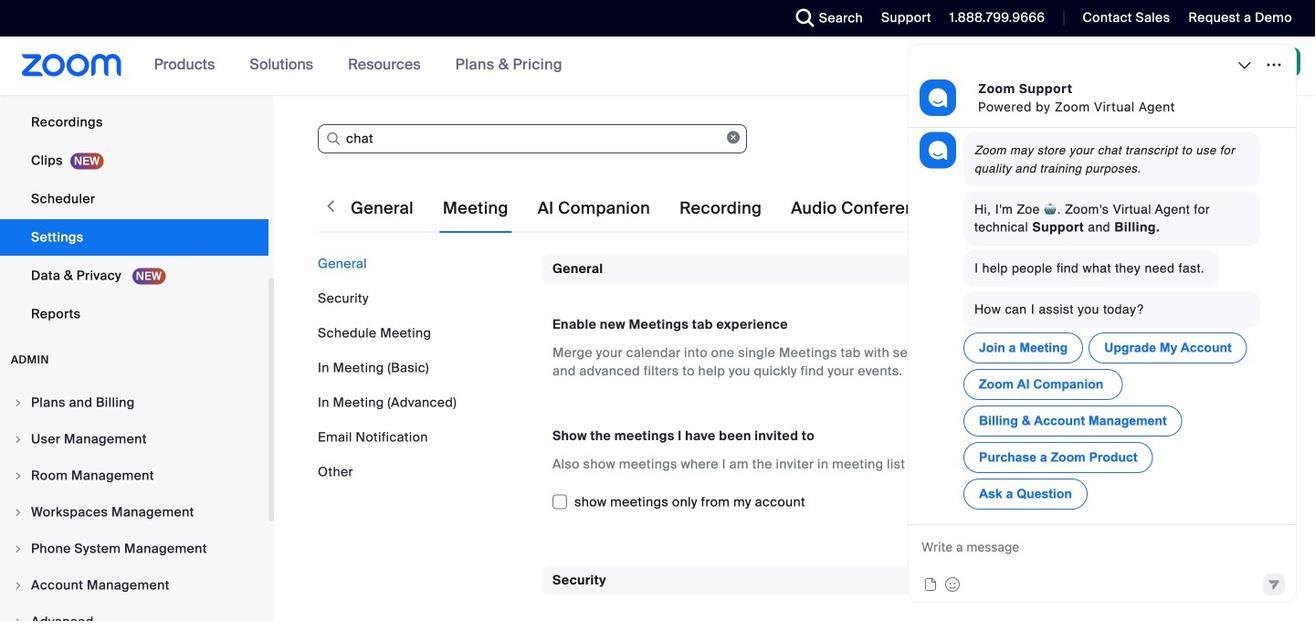 Task type: vqa. For each thing, say whether or not it's contained in the screenshot.
third menu item from the bottom
yes



Task type: locate. For each thing, give the bounding box(es) containing it.
7 menu item from the top
[[0, 605, 269, 621]]

3 right image from the top
[[13, 580, 24, 591]]

meetings navigation
[[933, 37, 1315, 96]]

right image for fourth menu item
[[13, 507, 24, 518]]

general element
[[542, 255, 1267, 537]]

1 right image from the top
[[13, 397, 24, 408]]

right image
[[13, 470, 24, 481], [13, 507, 24, 518], [13, 580, 24, 591]]

1 right image from the top
[[13, 470, 24, 481]]

side navigation navigation
[[0, 0, 274, 621]]

2 vertical spatial right image
[[13, 580, 24, 591]]

Search Settings text field
[[318, 124, 747, 153]]

right image for 7th menu item from the bottom of the admin menu menu
[[13, 397, 24, 408]]

4 right image from the top
[[13, 617, 24, 621]]

5 menu item from the top
[[0, 532, 269, 566]]

3 right image from the top
[[13, 543, 24, 554]]

menu item
[[0, 385, 269, 420], [0, 422, 269, 457], [0, 459, 269, 493], [0, 495, 269, 530], [0, 532, 269, 566], [0, 568, 269, 603], [0, 605, 269, 621]]

personal menu menu
[[0, 0, 269, 334]]

1 vertical spatial right image
[[13, 507, 24, 518]]

0 vertical spatial right image
[[13, 470, 24, 481]]

banner
[[0, 37, 1315, 96]]

menu bar
[[318, 255, 528, 481]]

right image for second menu item
[[13, 434, 24, 445]]

tabs of my account settings page tab list
[[347, 183, 1315, 234]]

2 right image from the top
[[13, 507, 24, 518]]

right image
[[13, 397, 24, 408], [13, 434, 24, 445], [13, 543, 24, 554], [13, 617, 24, 621]]

2 right image from the top
[[13, 434, 24, 445]]

2 menu item from the top
[[0, 422, 269, 457]]



Task type: describe. For each thing, give the bounding box(es) containing it.
right image for 1st menu item from the bottom
[[13, 617, 24, 621]]

4 menu item from the top
[[0, 495, 269, 530]]

scroll right image
[[1250, 197, 1268, 216]]

right image for 3rd menu item from the bottom
[[13, 543, 24, 554]]

6 menu item from the top
[[0, 568, 269, 603]]

right image for sixth menu item from the top
[[13, 580, 24, 591]]

product information navigation
[[140, 37, 576, 95]]

1 menu item from the top
[[0, 385, 269, 420]]

zoom logo image
[[22, 54, 122, 77]]

scroll left image
[[322, 197, 340, 216]]

right image for fifth menu item from the bottom
[[13, 470, 24, 481]]

3 menu item from the top
[[0, 459, 269, 493]]

admin menu menu
[[0, 385, 269, 621]]



